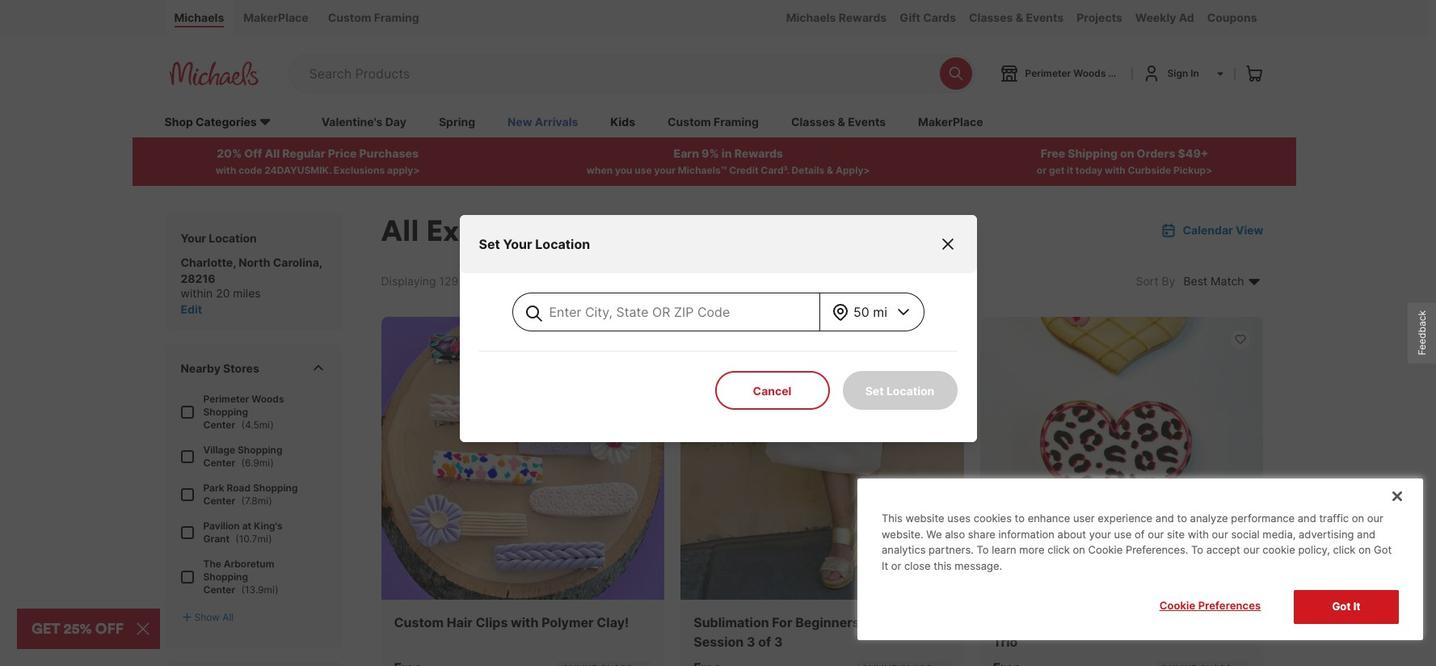Task type: locate. For each thing, give the bounding box(es) containing it.
it
[[1067, 164, 1074, 176]]

all right off
[[265, 146, 280, 160]]

center down the
[[203, 583, 235, 596]]

perimeter woods shopping center down stores
[[203, 393, 284, 431]]

stores
[[223, 361, 259, 375]]

2 a from the left
[[1112, 615, 1122, 631]]

weekly ad link
[[1129, 0, 1201, 36]]

park
[[203, 482, 224, 494]]

shopping
[[1109, 67, 1153, 79], [203, 406, 248, 418], [238, 444, 282, 456], [253, 482, 298, 494], [203, 570, 248, 583]]

1 vertical spatial got
[[1333, 600, 1351, 613]]

with down 20% at top left
[[216, 164, 236, 176]]

1 horizontal spatial or
[[1037, 164, 1047, 176]]

michaels link
[[165, 0, 234, 36]]

1 a from the left
[[892, 615, 901, 631]]

shop categories
[[165, 115, 257, 128]]

& right the q at bottom
[[880, 615, 889, 631]]

& up apply>
[[838, 115, 846, 128]]

1 vertical spatial framing
[[714, 115, 759, 128]]

all up displaying at the top of page
[[381, 212, 419, 249]]

click down advertising
[[1333, 544, 1356, 556]]

10.7
[[239, 532, 257, 545]]

by
[[1162, 274, 1176, 288]]

shopping inside perimeter woods shopping center
[[203, 406, 248, 418]]

( up road
[[241, 456, 245, 469]]

0 vertical spatial tabler image
[[938, 234, 958, 254]]

1 horizontal spatial click
[[1333, 544, 1356, 556]]

0 horizontal spatial it
[[882, 559, 889, 572]]

set inside button
[[865, 384, 884, 397]]

of down sublimation
[[758, 634, 771, 650]]

to down share
[[977, 544, 989, 556]]

1 horizontal spatial to
[[1177, 512, 1187, 525]]

perimeter woods shopping center inside button
[[1025, 67, 1188, 79]]

with down "analyze"
[[1188, 528, 1209, 541]]

1 horizontal spatial classes
[[969, 11, 1013, 24]]

sort by
[[1136, 274, 1176, 288]]

media,
[[1263, 528, 1296, 541]]

1 horizontal spatial and
[[1298, 512, 1317, 525]]

0 horizontal spatial classes & events link
[[791, 114, 886, 132]]

and right advertising
[[1357, 528, 1376, 541]]

cookie left decorating
[[1125, 615, 1169, 631]]

your down the user
[[1089, 528, 1111, 541]]

center up the village
[[203, 419, 235, 431]]

0 horizontal spatial location
[[209, 231, 257, 245]]

shopping inside park road shopping center
[[253, 482, 298, 494]]

classes & events link right cards
[[963, 0, 1070, 36]]

1 horizontal spatial to
[[1192, 544, 1204, 556]]

1 horizontal spatial framing
[[714, 115, 759, 128]]

,
[[319, 255, 322, 269]]

0 horizontal spatial classes
[[791, 115, 835, 128]]

woods up ( 4.5 mi)
[[252, 393, 284, 405]]

on down about
[[1073, 544, 1086, 556]]

2 michaels from the left
[[786, 11, 836, 24]]

0 horizontal spatial your
[[654, 164, 676, 176]]

tabler image
[[938, 234, 958, 254], [310, 360, 326, 376]]

1 horizontal spatial classes & events link
[[963, 0, 1070, 36]]

tabler image
[[181, 611, 193, 623]]

shopping up ( 7.8 mi)
[[253, 482, 298, 494]]

1 horizontal spatial set
[[865, 384, 884, 397]]

makerplace right the michaels link
[[244, 11, 309, 24]]

all inside 20% off all regular price purchases with code 24dayusmik. exclusions apply>
[[265, 146, 280, 160]]

center inside the arboretum shopping center
[[203, 583, 235, 596]]

decorating
[[1172, 615, 1242, 631]]

0 vertical spatial cookie
[[1089, 544, 1123, 556]]

center down the village
[[203, 456, 235, 469]]

center down weekly ad link
[[1156, 67, 1188, 79]]

experience
[[1098, 512, 1153, 525]]

all right show
[[223, 611, 234, 623]]

your inside this website uses cookies to enhance user experience and to analyze performance and traffic on our website. we also share information about your use of our site with our social media, advertising and analytics partners. to learn more click on cookie preferences. to accept our cookie policy, click on got it or close this message.
[[1089, 528, 1111, 541]]

also
[[945, 528, 965, 541]]

use inside this website uses cookies to enhance user experience and to analyze performance and traffic on our website. we also share information about your use of our site with our social media, advertising and analytics partners. to learn more click on cookie preferences. to accept our cookie policy, click on got it or close this message.
[[1114, 528, 1132, 541]]

tabler image inside set your location dialog
[[938, 234, 958, 254]]

center for ( 7.8 mi)
[[203, 494, 235, 507]]

in
[[722, 146, 732, 160]]

1 horizontal spatial events
[[1026, 11, 1064, 24]]

heartfelt delights: a cookie decorating trio
[[993, 615, 1242, 650]]

a right the q at bottom
[[892, 615, 901, 631]]

on right the traffic
[[1352, 512, 1365, 525]]

cookie inside heartfelt delights: a cookie decorating trio
[[1125, 615, 1169, 631]]

website.
[[882, 528, 924, 541]]

shopping inside village shopping center
[[238, 444, 282, 456]]

projects link
[[1070, 0, 1129, 36]]

credit
[[729, 164, 759, 176]]

the arboretum shopping center
[[203, 558, 274, 596]]

woods down projects link
[[1074, 67, 1106, 79]]

and up site
[[1156, 512, 1174, 525]]

of
[[1135, 528, 1145, 541], [758, 634, 771, 650]]

1 vertical spatial woods
[[252, 393, 284, 405]]

Search Input field
[[309, 55, 932, 92]]

mi) up ( 6.9 mi) on the left
[[259, 419, 274, 431]]

perimeter woods shopping center down projects link
[[1025, 67, 1188, 79]]

1 vertical spatial perimeter
[[203, 393, 249, 405]]

2 vertical spatial custom
[[394, 615, 444, 631]]

0 vertical spatial got
[[1374, 544, 1392, 556]]

when
[[587, 164, 613, 176]]

new arrivals
[[508, 115, 578, 128]]

( for 7.8
[[241, 494, 245, 507]]

about
[[1058, 528, 1086, 541]]

rewards up the credit at the top right
[[735, 146, 783, 160]]

classes right cards
[[969, 11, 1013, 24]]

all experiences
[[381, 212, 593, 249]]

mi) down the king's
[[257, 532, 272, 545]]

mi) up park road shopping center
[[259, 456, 274, 469]]

2 horizontal spatial all
[[381, 212, 419, 249]]

categories
[[196, 115, 257, 128]]

custom
[[328, 11, 371, 24], [668, 115, 711, 128], [394, 615, 444, 631]]

carolina
[[273, 255, 319, 269]]

perimeter down projects link
[[1025, 67, 1071, 79]]

2 to from the left
[[1177, 512, 1187, 525]]

& right details
[[827, 164, 834, 176]]

( up village shopping center
[[241, 419, 245, 431]]

clay!
[[597, 615, 629, 631]]

3 down for
[[774, 634, 783, 650]]

0 horizontal spatial got
[[1333, 600, 1351, 613]]

2 vertical spatial cookie
[[1125, 615, 1169, 631]]

1 vertical spatial custom
[[668, 115, 711, 128]]

( down pavilion
[[236, 532, 239, 545]]

with
[[216, 164, 236, 176], [1105, 164, 1126, 176], [1188, 528, 1209, 541], [511, 615, 539, 631]]

1 vertical spatial it
[[1354, 600, 1361, 613]]

at
[[242, 520, 251, 532]]

our down 'social' at the right of page
[[1244, 544, 1260, 556]]

( down road
[[241, 494, 245, 507]]

your
[[654, 164, 676, 176], [1089, 528, 1111, 541]]

park road shopping center
[[203, 482, 298, 507]]

classes & events link up apply>
[[791, 114, 886, 132]]

it inside button
[[1354, 600, 1361, 613]]

and
[[1156, 512, 1174, 525], [1298, 512, 1317, 525], [1357, 528, 1376, 541]]

0 vertical spatial of
[[1135, 528, 1145, 541]]

to up site
[[1177, 512, 1187, 525]]

0 horizontal spatial events
[[848, 115, 886, 128]]

0 horizontal spatial of
[[758, 634, 771, 650]]

set your location dialog
[[460, 215, 977, 442]]

cookie down experience
[[1089, 544, 1123, 556]]

nearby
[[181, 361, 221, 375]]

with right clips
[[511, 615, 539, 631]]

0 vertical spatial your
[[654, 164, 676, 176]]

1 vertical spatial cookie
[[1160, 599, 1196, 612]]

0 horizontal spatial to
[[1015, 512, 1025, 525]]

1 horizontal spatial perimeter woods shopping center
[[1025, 67, 1188, 79]]

1 vertical spatial makerplace
[[918, 115, 983, 128]]

1 horizontal spatial got
[[1374, 544, 1392, 556]]

1 vertical spatial tabler image
[[310, 360, 326, 376]]

1 vertical spatial classes & events
[[791, 115, 886, 128]]

set your location
[[479, 236, 590, 252]]

got up got it button
[[1374, 544, 1392, 556]]

1 vertical spatial use
[[1114, 528, 1132, 541]]

perimeter down nearby stores
[[203, 393, 249, 405]]

1 horizontal spatial classes & events
[[969, 11, 1064, 24]]

1 horizontal spatial it
[[1354, 600, 1361, 613]]

all
[[265, 146, 280, 160], [381, 212, 419, 249], [223, 611, 234, 623]]

delights:
[[1053, 615, 1109, 631]]

0 horizontal spatial tabler image
[[310, 360, 326, 376]]

0 vertical spatial classes & events
[[969, 11, 1064, 24]]

center inside perimeter woods shopping center
[[203, 419, 235, 431]]

shopping down the
[[203, 570, 248, 583]]

shopping inside button
[[1109, 67, 1153, 79]]

classes up details
[[791, 115, 835, 128]]

your down earn
[[654, 164, 676, 176]]

3 down sublimation
[[747, 634, 755, 650]]

0 vertical spatial set
[[479, 236, 500, 252]]

0 horizontal spatial makerplace
[[244, 11, 309, 24]]

classes & events right cards
[[969, 11, 1064, 24]]

it down analytics at right
[[882, 559, 889, 572]]

advertising
[[1299, 528, 1354, 541]]

0 horizontal spatial makerplace link
[[234, 0, 318, 36]]

1 vertical spatial all
[[381, 212, 419, 249]]

mi) for ( 13.9 mi)
[[264, 583, 279, 596]]

got inside button
[[1333, 600, 1351, 613]]

7.8
[[245, 494, 258, 507]]

shop categories link
[[165, 114, 289, 132]]

0 horizontal spatial woods
[[252, 393, 284, 405]]

20
[[216, 286, 230, 300]]

1 michaels from the left
[[174, 11, 224, 24]]

0 horizontal spatial custom
[[328, 11, 371, 24]]

curbside
[[1128, 164, 1172, 176]]

it down advertising
[[1354, 600, 1361, 613]]

on
[[1120, 146, 1135, 160], [1352, 512, 1365, 525], [1073, 544, 1086, 556], [1359, 544, 1371, 556]]

classes & events up apply>
[[791, 115, 886, 128]]

0 vertical spatial classes
[[969, 11, 1013, 24]]

center inside village shopping center
[[203, 456, 235, 469]]

1 vertical spatial classes
[[791, 115, 835, 128]]

cookie up decorating
[[1160, 599, 1196, 612]]

0 horizontal spatial set
[[479, 236, 500, 252]]

1 horizontal spatial custom
[[394, 615, 444, 631]]

events left projects
[[1026, 11, 1064, 24]]

1 horizontal spatial your
[[503, 236, 532, 252]]

makerplace
[[244, 11, 309, 24], [918, 115, 983, 128]]

events up apply>
[[848, 115, 886, 128]]

0 horizontal spatial to
[[977, 544, 989, 556]]

use right you
[[635, 164, 652, 176]]

nearby stores
[[181, 361, 259, 375]]

got it button
[[1294, 590, 1399, 624]]

( 7.8 mi)
[[239, 494, 272, 507]]

( down the arboretum
[[241, 583, 245, 596]]

center inside park road shopping center
[[203, 494, 235, 507]]

center inside perimeter woods shopping center button
[[1156, 67, 1188, 79]]

1 horizontal spatial tabler image
[[938, 234, 958, 254]]

our up the preferences.
[[1148, 528, 1164, 541]]

and up advertising
[[1298, 512, 1317, 525]]

on right policy,
[[1359, 544, 1371, 556]]

or left get
[[1037, 164, 1047, 176]]

got down advertising
[[1333, 600, 1351, 613]]

click down about
[[1048, 544, 1070, 556]]

1 horizontal spatial a
[[1112, 615, 1122, 631]]

mi) for ( 4.5 mi)
[[259, 419, 274, 431]]

1 vertical spatial custom framing link
[[668, 114, 759, 132]]

set location button
[[843, 371, 958, 410]]

1 horizontal spatial makerplace link
[[918, 114, 983, 132]]

custom framing
[[328, 11, 419, 24], [668, 115, 759, 128]]

0 vertical spatial custom framing
[[328, 11, 419, 24]]

0 horizontal spatial a
[[892, 615, 901, 631]]

shopping down weekly
[[1109, 67, 1153, 79]]

site
[[1167, 528, 1185, 541]]

rewards left gift
[[839, 11, 887, 24]]

1 horizontal spatial your
[[1089, 528, 1111, 541]]

location inside button
[[887, 384, 935, 397]]

with inside custom hair clips with polymer clay! link
[[511, 615, 539, 631]]

1 horizontal spatial woods
[[1074, 67, 1106, 79]]

a inside heartfelt delights: a cookie decorating trio
[[1112, 615, 1122, 631]]

1 horizontal spatial use
[[1114, 528, 1132, 541]]

mi) for ( 6.9 mi)
[[259, 456, 274, 469]]

michaels rewards link
[[780, 0, 893, 36]]

0 horizontal spatial custom framing
[[328, 11, 419, 24]]

cookie inside button
[[1160, 599, 1196, 612]]

cookie
[[1089, 544, 1123, 556], [1160, 599, 1196, 612], [1125, 615, 1169, 631]]

1 horizontal spatial of
[[1135, 528, 1145, 541]]

center down 'park'
[[203, 494, 235, 507]]

of down experience
[[1135, 528, 1145, 541]]

1 vertical spatial set
[[865, 384, 884, 397]]

0 horizontal spatial all
[[223, 611, 234, 623]]

shopping inside the arboretum shopping center
[[203, 570, 248, 583]]

mi) down the arboretum
[[264, 583, 279, 596]]

sort
[[1136, 274, 1159, 288]]

0 horizontal spatial perimeter woods shopping center
[[203, 393, 284, 431]]

shopping for ( 4.5 mi)
[[203, 406, 248, 418]]

on up curbside
[[1120, 146, 1135, 160]]

miles
[[233, 286, 261, 300]]

1 horizontal spatial 3
[[774, 634, 783, 650]]

0 vertical spatial use
[[635, 164, 652, 176]]

mi) up the king's
[[258, 494, 272, 507]]

0 vertical spatial perimeter woods shopping center
[[1025, 67, 1188, 79]]

location for your location
[[209, 231, 257, 245]]

1 horizontal spatial location
[[535, 236, 590, 252]]

1 horizontal spatial michaels
[[786, 11, 836, 24]]

a right delights:
[[1112, 615, 1122, 631]]

use inside earn 9% in rewards when you use your michaels™ credit card³. details & apply>
[[635, 164, 652, 176]]

& right cards
[[1016, 11, 1024, 24]]

or down analytics at right
[[891, 559, 902, 572]]

1 horizontal spatial makerplace
[[918, 115, 983, 128]]

partners.
[[929, 544, 974, 556]]

village
[[203, 444, 235, 456]]

shopping up ( 6.9 mi) on the left
[[238, 444, 282, 456]]

1 to from the left
[[977, 544, 989, 556]]

center for ( 4.5 mi)
[[203, 419, 235, 431]]

0 vertical spatial all
[[265, 146, 280, 160]]

1 vertical spatial rewards
[[735, 146, 783, 160]]

to
[[977, 544, 989, 556], [1192, 544, 1204, 556]]

0 horizontal spatial use
[[635, 164, 652, 176]]

sublimation for beginners: q & a session 3 of 3 link
[[681, 317, 964, 666]]

free shipping on orders $49+ or get it today with curbside pickup>
[[1037, 146, 1213, 176]]

this
[[882, 512, 903, 525]]

cards
[[923, 11, 956, 24]]

1 vertical spatial your
[[1089, 528, 1111, 541]]

price
[[328, 146, 357, 160]]

king's
[[254, 520, 283, 532]]

got inside this website uses cookies to enhance user experience and to analyze performance and traffic on our website. we also share information about your use of our site with our social media, advertising and analytics partners. to learn more click on cookie preferences. to accept our cookie policy, click on got it or close this message.
[[1374, 544, 1392, 556]]

makerplace down search button icon
[[918, 115, 983, 128]]

0 horizontal spatial custom framing link
[[318, 0, 429, 36]]

2 horizontal spatial location
[[887, 384, 935, 397]]

0 vertical spatial events
[[1026, 11, 1064, 24]]

perimeter inside perimeter woods shopping center button
[[1025, 67, 1071, 79]]

0 vertical spatial makerplace
[[244, 11, 309, 24]]

0 horizontal spatial or
[[891, 559, 902, 572]]

events for classes & events link to the top
[[1026, 11, 1064, 24]]

with right today
[[1105, 164, 1126, 176]]

( 6.9 mi)
[[239, 456, 274, 469]]

use down experience
[[1114, 528, 1132, 541]]

1 horizontal spatial all
[[265, 146, 280, 160]]

traffic
[[1320, 512, 1349, 525]]

0 horizontal spatial classes & events
[[791, 115, 886, 128]]

1 vertical spatial makerplace link
[[918, 114, 983, 132]]

apply>
[[836, 164, 870, 176]]

rewards
[[839, 11, 887, 24], [735, 146, 783, 160]]

it
[[882, 559, 889, 572], [1354, 600, 1361, 613]]

shopping up 4.5
[[203, 406, 248, 418]]

location for set location
[[887, 384, 935, 397]]

policy,
[[1299, 544, 1331, 556]]

(
[[241, 419, 245, 431], [241, 456, 245, 469], [241, 494, 245, 507], [236, 532, 239, 545], [241, 583, 245, 596]]

information
[[999, 528, 1055, 541]]

1 to from the left
[[1015, 512, 1025, 525]]

mi)
[[259, 419, 274, 431], [259, 456, 274, 469], [258, 494, 272, 507], [257, 532, 272, 545], [264, 583, 279, 596]]

charlotte, north carolina
[[181, 255, 319, 269]]

accept
[[1207, 544, 1241, 556]]

to up information
[[1015, 512, 1025, 525]]

to left the accept
[[1192, 544, 1204, 556]]



Task type: describe. For each thing, give the bounding box(es) containing it.
1 horizontal spatial custom framing
[[668, 115, 759, 128]]

new arrivals link
[[508, 114, 578, 132]]

0 horizontal spatial and
[[1156, 512, 1174, 525]]

preferences.
[[1126, 544, 1189, 556]]

( 10.7 mi)
[[233, 532, 272, 545]]

cookie preferences button
[[1140, 590, 1281, 622]]

1 vertical spatial perimeter woods shopping center
[[203, 393, 284, 431]]

of inside this website uses cookies to enhance user experience and to analyze performance and traffic on our website. we also share information about your use of our site with our social media, advertising and analytics partners. to learn more click on cookie preferences. to accept our cookie policy, click on got it or close this message.
[[1135, 528, 1145, 541]]

purchases
[[359, 146, 419, 160]]

clips
[[476, 615, 508, 631]]

close
[[905, 559, 931, 572]]

of inside sublimation for beginners: q & a session 3 of 3
[[758, 634, 771, 650]]

we
[[927, 528, 942, 541]]

within 20 miles edit
[[181, 286, 261, 316]]

weekly ad
[[1136, 11, 1194, 24]]

( 13.9 mi)
[[239, 583, 279, 596]]

arrivals
[[535, 115, 578, 128]]

with inside this website uses cookies to enhance user experience and to analyze performance and traffic on our website. we also share information about your use of our site with our social media, advertising and analytics partners. to learn more click on cookie preferences. to accept our cookie policy, click on got it or close this message.
[[1188, 528, 1209, 541]]

the
[[203, 558, 221, 570]]

pavilion at king's grant
[[203, 520, 283, 545]]

28216
[[181, 271, 215, 285]]

or inside this website uses cookies to enhance user experience and to analyze performance and traffic on our website. we also share information about your use of our site with our social media, advertising and analytics partners. to learn more click on cookie preferences. to accept our cookie policy, click on got it or close this message.
[[891, 559, 902, 572]]

day
[[385, 115, 407, 128]]

code
[[239, 164, 262, 176]]

shipping
[[1068, 146, 1118, 160]]

uses
[[948, 512, 971, 525]]

0 vertical spatial custom framing link
[[318, 0, 429, 36]]

rewards inside earn 9% in rewards when you use your michaels™ credit card³. details & apply>
[[735, 146, 783, 160]]

get
[[1049, 164, 1065, 176]]

classes & events for classes & events link to the top
[[969, 11, 1064, 24]]

show all
[[194, 611, 234, 623]]

performance
[[1231, 512, 1295, 525]]

0 vertical spatial framing
[[374, 11, 419, 24]]

analytics
[[882, 544, 926, 556]]

& inside sublimation for beginners: q & a session 3 of 3
[[880, 615, 889, 631]]

( for 13.9
[[241, 583, 245, 596]]

got it
[[1333, 600, 1361, 613]]

cancel
[[753, 384, 792, 397]]

michaels for michaels
[[174, 11, 224, 24]]

q
[[867, 615, 877, 631]]

projects
[[1077, 11, 1123, 24]]

apply>
[[387, 164, 420, 176]]

makerplace for top makerplace link
[[244, 11, 309, 24]]

displaying 129 results
[[381, 274, 497, 288]]

classes & events for classes & events link to the bottom
[[791, 115, 886, 128]]

it inside this website uses cookies to enhance user experience and to analyze performance and traffic on our website. we also share information about your use of our site with our social media, advertising and analytics partners. to learn more click on cookie preferences. to accept our cookie policy, click on got it or close this message.
[[882, 559, 889, 572]]

your inside set your location dialog
[[503, 236, 532, 252]]

session
[[694, 634, 744, 650]]

woods inside button
[[1074, 67, 1106, 79]]

calendar
[[1183, 223, 1233, 237]]

events for classes & events link to the bottom
[[848, 115, 886, 128]]

& inside earn 9% in rewards when you use your michaels™ credit card³. details & apply>
[[827, 164, 834, 176]]

9%
[[702, 146, 719, 160]]

trio
[[993, 634, 1018, 650]]

enhance
[[1028, 512, 1071, 525]]

valentine's day
[[321, 115, 407, 128]]

heart image
[[1235, 333, 1248, 346]]

search button image
[[948, 65, 964, 82]]

center for ( 13.9 mi)
[[203, 583, 235, 596]]

gift
[[900, 11, 921, 24]]

Enter City, State OR ZIP Code field
[[512, 293, 924, 331]]

1 vertical spatial classes & events link
[[791, 114, 886, 132]]

0 vertical spatial makerplace link
[[234, 0, 318, 36]]

2 to from the left
[[1192, 544, 1204, 556]]

our right the traffic
[[1367, 512, 1384, 525]]

13.9
[[245, 583, 264, 596]]

perimeter inside perimeter woods shopping center
[[203, 393, 249, 405]]

shopping for ( 7.8 mi)
[[253, 482, 298, 494]]

you
[[615, 164, 633, 176]]

our up the accept
[[1212, 528, 1229, 541]]

today
[[1076, 164, 1103, 176]]

on inside the free shipping on orders $49+ or get it today with curbside pickup>
[[1120, 146, 1135, 160]]

set location
[[865, 384, 935, 397]]

a inside sublimation for beginners: q & a session 3 of 3
[[892, 615, 901, 631]]

0 horizontal spatial your
[[181, 231, 206, 245]]

card³.
[[761, 164, 790, 176]]

calendar view
[[1183, 223, 1264, 237]]

1 click from the left
[[1048, 544, 1070, 556]]

1 horizontal spatial custom framing link
[[668, 114, 759, 132]]

( 4.5 mi)
[[239, 419, 274, 431]]

user
[[1073, 512, 1095, 525]]

4.5
[[245, 419, 259, 431]]

pickup>
[[1174, 164, 1213, 176]]

or inside the free shipping on orders $49+ or get it today with curbside pickup>
[[1037, 164, 1047, 176]]

regular
[[282, 146, 326, 160]]

charlotte,
[[181, 255, 236, 269]]

cookie inside this website uses cookies to enhance user experience and to analyze performance and traffic on our website. we also share information about your use of our site with our social media, advertising and analytics partners. to learn more click on cookie preferences. to accept our cookie policy, click on got it or close this message.
[[1089, 544, 1123, 556]]

details
[[792, 164, 825, 176]]

off
[[244, 146, 262, 160]]

within
[[181, 286, 213, 300]]

2 horizontal spatial and
[[1357, 528, 1376, 541]]

coupons
[[1207, 11, 1257, 24]]

cookie
[[1263, 544, 1296, 556]]

classes for classes & events link to the top
[[969, 11, 1013, 24]]

gift cards link
[[893, 0, 963, 36]]

valentine's
[[321, 115, 383, 128]]

michaels for michaels rewards
[[786, 11, 836, 24]]

( for 4.5
[[241, 419, 245, 431]]

ad
[[1179, 11, 1194, 24]]

michaels™
[[678, 164, 727, 176]]

makerplace for right makerplace link
[[918, 115, 983, 128]]

spring link
[[439, 114, 475, 132]]

( for 6.9
[[241, 456, 245, 469]]

mi) for ( 10.7 mi)
[[257, 532, 272, 545]]

displaying
[[381, 274, 436, 288]]

exclusions
[[334, 164, 385, 176]]

0 vertical spatial classes & events link
[[963, 0, 1070, 36]]

mi) for ( 7.8 mi)
[[258, 494, 272, 507]]

2 3 from the left
[[774, 634, 783, 650]]

0 vertical spatial rewards
[[839, 11, 887, 24]]

website
[[906, 512, 945, 525]]

129
[[439, 274, 458, 288]]

20% off all regular price purchases with code 24dayusmik. exclusions apply>
[[216, 146, 420, 176]]

coupons link
[[1201, 0, 1264, 36]]

( for 10.7
[[236, 532, 239, 545]]

spring
[[439, 115, 475, 128]]

message.
[[955, 559, 1003, 572]]

more
[[1020, 544, 1045, 556]]

set for set your location
[[479, 236, 500, 252]]

classes for classes & events link to the bottom
[[791, 115, 835, 128]]

set for set location
[[865, 384, 884, 397]]

road
[[227, 482, 251, 494]]

gift cards
[[900, 11, 956, 24]]

2 click from the left
[[1333, 544, 1356, 556]]

1 3 from the left
[[747, 634, 755, 650]]

michaels rewards
[[786, 11, 887, 24]]

perimeter woods shopping center button
[[1000, 64, 1188, 83]]

with inside the free shipping on orders $49+ or get it today with curbside pickup>
[[1105, 164, 1126, 176]]

kids
[[611, 115, 635, 128]]

shopping for ( 13.9 mi)
[[203, 570, 248, 583]]

your inside earn 9% in rewards when you use your michaels™ credit card³. details & apply>
[[654, 164, 676, 176]]

shop
[[165, 115, 193, 128]]

2 vertical spatial all
[[223, 611, 234, 623]]

preferences
[[1199, 599, 1261, 612]]

, 28216
[[181, 255, 322, 285]]

sublimation
[[694, 615, 769, 631]]

with inside 20% off all regular price purchases with code 24dayusmik. exclusions apply>
[[216, 164, 236, 176]]

custom hair clips with polymer clay! link
[[381, 317, 665, 666]]

2 horizontal spatial custom
[[668, 115, 711, 128]]

custom hair clips with polymer clay!
[[394, 615, 629, 631]]



Task type: vqa. For each thing, say whether or not it's contained in the screenshot.


